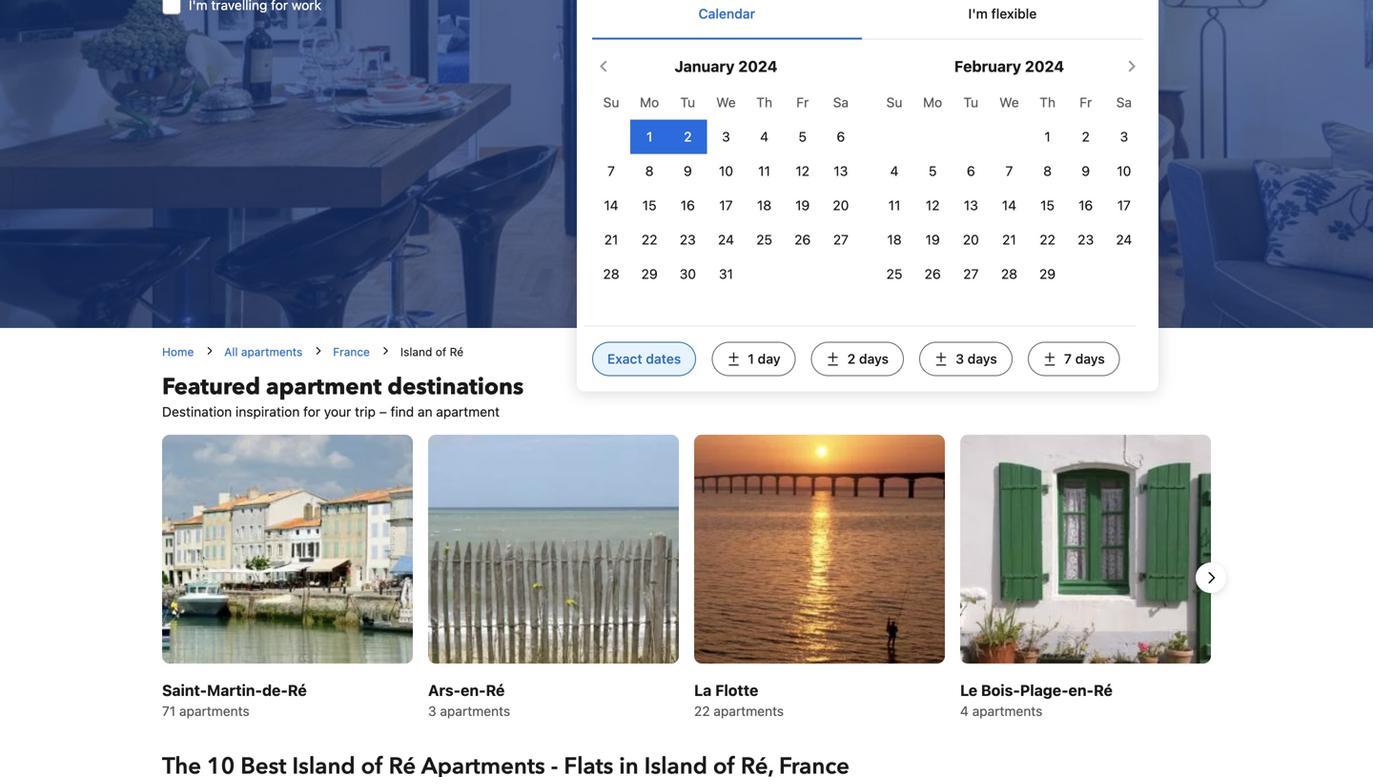 Task type: describe. For each thing, give the bounding box(es) containing it.
18 January 2024 checkbox
[[757, 198, 772, 213]]

island of ré link
[[401, 345, 464, 358]]

24 January 2024 checkbox
[[718, 232, 734, 248]]

next image
[[1200, 566, 1223, 589]]

all apartments
[[224, 345, 303, 358]]

9 January 2024 checkbox
[[684, 163, 692, 179]]

sa for february 2024
[[1117, 95, 1132, 110]]

mo for february
[[923, 95, 943, 110]]

saint-martin-de-ré 71 apartments image
[[162, 435, 413, 686]]

7 January 2024 checkbox
[[608, 163, 615, 179]]

0 horizontal spatial apartment
[[266, 371, 382, 403]]

18 for 18 february 2024 option
[[888, 232, 902, 248]]

none search field containing january 2024
[[162, 0, 1211, 392]]

th for february 2024
[[1040, 95, 1056, 110]]

5 January 2024 checkbox
[[799, 129, 807, 145]]

17 for "17 february 2024" option
[[1118, 198, 1131, 213]]

27 February 2024 checkbox
[[964, 266, 979, 282]]

la
[[694, 681, 712, 699]]

4 February 2024 checkbox
[[891, 163, 899, 179]]

2 for 2 option
[[1082, 129, 1090, 145]]

1 horizontal spatial 1
[[748, 351, 754, 367]]

su for february 2024
[[887, 95, 903, 110]]

28 for 28 january 2024 option
[[603, 266, 620, 282]]

28 January 2024 checkbox
[[603, 266, 620, 282]]

23 for 23 january 2024 checkbox
[[680, 232, 696, 248]]

day
[[758, 351, 781, 367]]

3 up '10' "checkbox"
[[1120, 129, 1129, 145]]

27 for 27 january 2024 checkbox
[[833, 232, 849, 248]]

2 days
[[848, 351, 889, 367]]

sa for january 2024
[[833, 95, 849, 110]]

your
[[324, 404, 351, 420]]

14 February 2024 checkbox
[[1002, 198, 1017, 213]]

29 for 29 january 2024 checkbox
[[642, 266, 658, 282]]

9 for 9 "option"
[[1082, 163, 1090, 179]]

20 for 20 january 2024 'checkbox'
[[833, 198, 849, 213]]

26 January 2024 checkbox
[[795, 232, 811, 248]]

4 for 4 checkbox at the top
[[760, 129, 769, 145]]

21 January 2024 checkbox
[[604, 232, 618, 248]]

22 for 22 option
[[1040, 232, 1056, 248]]

6 for 6 january 2024 option
[[837, 129, 845, 145]]

22 for 22 january 2024 checkbox
[[642, 232, 658, 248]]

20 for 20 february 2024 checkbox
[[963, 232, 979, 248]]

en- inside le bois-plage-en-ré 4 apartments
[[1069, 681, 1094, 699]]

featured apartment destinations section
[[147, 435, 1227, 721]]

destination
[[162, 404, 232, 420]]

february 2024
[[955, 57, 1065, 75]]

12 for '12 january 2024' option
[[796, 163, 810, 179]]

20 January 2024 checkbox
[[833, 198, 849, 213]]

we for january
[[717, 95, 736, 110]]

11 January 2024 checkbox
[[759, 163, 771, 179]]

en- inside ars-en-ré 3 apartments
[[461, 681, 486, 699]]

island of ré
[[401, 345, 464, 358]]

flexible
[[992, 6, 1037, 22]]

27 for 27 checkbox
[[964, 266, 979, 282]]

2 horizontal spatial 7
[[1065, 351, 1072, 367]]

71
[[162, 703, 176, 719]]

island
[[401, 345, 433, 358]]

23 for the 23 checkbox
[[1078, 232, 1094, 248]]

ars-
[[428, 681, 461, 699]]

ré inside ars-en-ré 3 apartments
[[486, 681, 505, 699]]

for
[[303, 404, 321, 420]]

18 for 18 january 2024 checkbox
[[757, 198, 772, 213]]

apartments inside "la flotte 22 apartments"
[[714, 703, 784, 719]]

14 January 2024 checkbox
[[604, 198, 619, 213]]

15 for 15 january 2024 option
[[643, 198, 657, 213]]

16 February 2024 checkbox
[[1079, 198, 1093, 213]]

3 down 27 checkbox
[[956, 351, 964, 367]]

featured apartment destinations destination inspiration for your trip – find an apartment
[[162, 371, 524, 420]]

24 for 24 checkbox
[[1116, 232, 1133, 248]]

9 for "9 january 2024" checkbox
[[684, 163, 692, 179]]

13 for the 13 february 2024 checkbox
[[964, 198, 978, 213]]

3 up 10 option
[[722, 129, 730, 145]]

26 for '26' 'checkbox'
[[925, 266, 941, 282]]

7 for 7 february 2024 option
[[1006, 163, 1013, 179]]

2024 for february 2024
[[1025, 57, 1065, 75]]

10 for 10 option
[[719, 163, 733, 179]]

january
[[675, 57, 735, 75]]

4 inside le bois-plage-en-ré 4 apartments
[[961, 703, 969, 719]]

12 for the 12 checkbox
[[926, 198, 940, 213]]

17 February 2024 checkbox
[[1118, 198, 1131, 213]]

18 February 2024 checkbox
[[888, 232, 902, 248]]

su for january 2024
[[603, 95, 619, 110]]

13 January 2024 checkbox
[[834, 163, 848, 179]]

14 for 14 february 2024 option
[[1002, 198, 1017, 213]]

19 for "19 january 2024" checkbox
[[796, 198, 810, 213]]

tab list inside search box
[[592, 0, 1144, 40]]

february
[[955, 57, 1022, 75]]

26 February 2024 checkbox
[[925, 266, 941, 282]]

de-
[[262, 681, 288, 699]]

mo for january
[[640, 95, 659, 110]]

tu for january 2024
[[681, 95, 696, 110]]

21 February 2024 checkbox
[[1003, 232, 1017, 248]]

11 February 2024 checkbox
[[889, 198, 901, 213]]

15 January 2024 checkbox
[[643, 198, 657, 213]]

exact
[[608, 351, 643, 367]]

5 February 2024 checkbox
[[929, 163, 937, 179]]

all
[[224, 345, 238, 358]]

january 2024
[[675, 57, 778, 75]]

27 January 2024 checkbox
[[833, 232, 849, 248]]

la flotte 22 apartments image
[[694, 435, 945, 686]]

ré inside le bois-plage-en-ré 4 apartments
[[1094, 681, 1113, 699]]

6 for 6 checkbox
[[967, 163, 976, 179]]

3 January 2024 checkbox
[[722, 129, 730, 145]]

10 for '10' "checkbox"
[[1117, 163, 1132, 179]]

5 for '5 january 2024' checkbox
[[799, 129, 807, 145]]

4 for "4" 'option'
[[891, 163, 899, 179]]

saint-martin-de-ré 71 apartments
[[162, 681, 307, 719]]

3 inside ars-en-ré 3 apartments
[[428, 703, 437, 719]]

4 January 2024 checkbox
[[760, 129, 769, 145]]

apartments inside le bois-plage-en-ré 4 apartments
[[973, 703, 1043, 719]]

2 for '2' option
[[684, 129, 692, 145]]

7 days
[[1065, 351, 1105, 367]]

24 for 24 january 2024 'checkbox'
[[718, 232, 734, 248]]

10 February 2024 checkbox
[[1117, 163, 1132, 179]]

all apartments link
[[224, 343, 303, 360]]

7 February 2024 checkbox
[[1006, 163, 1013, 179]]

ars-en-ré 3 apartments
[[428, 681, 510, 719]]

13 for 13 option
[[834, 163, 848, 179]]



Task type: vqa. For each thing, say whether or not it's contained in the screenshot.


Task type: locate. For each thing, give the bounding box(es) containing it.
4
[[760, 129, 769, 145], [891, 163, 899, 179], [961, 703, 969, 719]]

28 February 2024 checkbox
[[1001, 266, 1018, 282]]

1 horizontal spatial days
[[968, 351, 998, 367]]

4 up 11 february 2024 option
[[891, 163, 899, 179]]

apartments down martin-
[[179, 703, 250, 719]]

1 horizontal spatial 11
[[889, 198, 901, 213]]

5 up the 12 checkbox
[[929, 163, 937, 179]]

1 vertical spatial 25
[[887, 266, 903, 282]]

th up 1 checkbox
[[1040, 95, 1056, 110]]

1 horizontal spatial 22
[[694, 703, 710, 719]]

0 vertical spatial 5
[[799, 129, 807, 145]]

2 mo from the left
[[923, 95, 943, 110]]

14 down 7 january 2024 checkbox
[[604, 198, 619, 213]]

days for 7 days
[[1076, 351, 1105, 367]]

7
[[608, 163, 615, 179], [1006, 163, 1013, 179], [1065, 351, 1072, 367]]

1 horizontal spatial 26
[[925, 266, 941, 282]]

22 inside "la flotte 22 apartments"
[[694, 703, 710, 719]]

apartments down flotte
[[714, 703, 784, 719]]

1 up 8 january 2024 checkbox
[[647, 129, 653, 145]]

0 horizontal spatial 6
[[837, 129, 845, 145]]

10
[[719, 163, 733, 179], [1117, 163, 1132, 179]]

2024 right february
[[1025, 57, 1065, 75]]

6 up 13 option
[[837, 129, 845, 145]]

5
[[799, 129, 807, 145], [929, 163, 937, 179]]

0 horizontal spatial 5
[[799, 129, 807, 145]]

th for january 2024
[[757, 95, 773, 110]]

1 th from the left
[[757, 95, 773, 110]]

ré
[[450, 345, 464, 358], [288, 681, 307, 699], [486, 681, 505, 699], [1094, 681, 1113, 699]]

0 horizontal spatial mo
[[640, 95, 659, 110]]

2 10 from the left
[[1117, 163, 1132, 179]]

su up "4" 'option'
[[887, 95, 903, 110]]

1 24 from the left
[[718, 232, 734, 248]]

1 16 from the left
[[681, 198, 695, 213]]

16 down 9 "option"
[[1079, 198, 1093, 213]]

27 down 20 february 2024 checkbox
[[964, 266, 979, 282]]

2 vertical spatial 4
[[961, 703, 969, 719]]

21
[[604, 232, 618, 248], [1003, 232, 1017, 248]]

1 horizontal spatial 27
[[964, 266, 979, 282]]

9 February 2024 checkbox
[[1082, 163, 1090, 179]]

0 vertical spatial 4
[[760, 129, 769, 145]]

1
[[647, 129, 653, 145], [1045, 129, 1051, 145], [748, 351, 754, 367]]

0 horizontal spatial 19
[[796, 198, 810, 213]]

8 for the 8 february 2024 'option'
[[1044, 163, 1052, 179]]

0 horizontal spatial 21
[[604, 232, 618, 248]]

28 for 28 february 2024 checkbox
[[1001, 266, 1018, 282]]

en-
[[461, 681, 486, 699], [1069, 681, 1094, 699]]

1 9 from the left
[[684, 163, 692, 179]]

1 up the 8 february 2024 'option'
[[1045, 129, 1051, 145]]

fr for february 2024
[[1080, 95, 1092, 110]]

11 down 4 checkbox at the top
[[759, 163, 771, 179]]

exact dates
[[608, 351, 681, 367]]

8
[[646, 163, 654, 179], [1044, 163, 1052, 179]]

11 down "4" 'option'
[[889, 198, 901, 213]]

tu for february 2024
[[964, 95, 979, 110]]

2 we from the left
[[1000, 95, 1019, 110]]

24 February 2024 checkbox
[[1116, 232, 1133, 248]]

17 down '10' "checkbox"
[[1118, 198, 1131, 213]]

21 down 14 february 2024 option
[[1003, 232, 1017, 248]]

2 9 from the left
[[1082, 163, 1090, 179]]

None search field
[[162, 0, 1211, 392]]

16 January 2024 checkbox
[[681, 198, 695, 213]]

17
[[720, 198, 733, 213], [1118, 198, 1131, 213]]

1 horizontal spatial 23
[[1078, 232, 1094, 248]]

20 February 2024 checkbox
[[963, 232, 979, 248]]

france
[[333, 345, 370, 358]]

2 horizontal spatial 2
[[1082, 129, 1090, 145]]

3
[[722, 129, 730, 145], [1120, 129, 1129, 145], [956, 351, 964, 367], [428, 703, 437, 719]]

1 su from the left
[[603, 95, 619, 110]]

18 down 11 february 2024 option
[[888, 232, 902, 248]]

1 horizontal spatial mo
[[923, 95, 943, 110]]

0 vertical spatial 18
[[757, 198, 772, 213]]

29 down 22 january 2024 checkbox
[[642, 266, 658, 282]]

9
[[684, 163, 692, 179], [1082, 163, 1090, 179]]

2 right day
[[848, 351, 856, 367]]

15
[[643, 198, 657, 213], [1041, 198, 1055, 213]]

le bois-plage-en-ré 4 apartments image
[[961, 435, 1211, 686]]

17 up 24 january 2024 'checkbox'
[[720, 198, 733, 213]]

8 down 1 january 2024 checkbox
[[646, 163, 654, 179]]

fr up 2 option
[[1080, 95, 1092, 110]]

0 vertical spatial 12
[[796, 163, 810, 179]]

1 21 from the left
[[604, 232, 618, 248]]

0 horizontal spatial 4
[[760, 129, 769, 145]]

1 horizontal spatial 15
[[1041, 198, 1055, 213]]

calendar button
[[592, 0, 862, 39]]

1 14 from the left
[[604, 198, 619, 213]]

11 for 11 option on the right top of the page
[[759, 163, 771, 179]]

0 vertical spatial 19
[[796, 198, 810, 213]]

1 vertical spatial apartment
[[436, 404, 500, 420]]

1 for 1 checkbox
[[1045, 129, 1051, 145]]

mo up 1 january 2024 checkbox
[[640, 95, 659, 110]]

26 for 26 option
[[795, 232, 811, 248]]

1 horizontal spatial tu
[[964, 95, 979, 110]]

2 2024 from the left
[[1025, 57, 1065, 75]]

2 23 from the left
[[1078, 232, 1094, 248]]

1 for 1 january 2024 checkbox
[[647, 129, 653, 145]]

1 vertical spatial 6
[[967, 163, 976, 179]]

15 up 22 january 2024 checkbox
[[643, 198, 657, 213]]

0 vertical spatial 25
[[757, 232, 773, 248]]

trip
[[355, 404, 376, 420]]

23 January 2024 checkbox
[[680, 232, 696, 248]]

19 February 2024 checkbox
[[926, 232, 940, 248]]

find
[[391, 404, 414, 420]]

21 for 21 january 2024 checkbox
[[604, 232, 618, 248]]

19
[[796, 198, 810, 213], [926, 232, 940, 248]]

0 horizontal spatial su
[[603, 95, 619, 110]]

days
[[859, 351, 889, 367], [968, 351, 998, 367], [1076, 351, 1105, 367]]

1 horizontal spatial 7
[[1006, 163, 1013, 179]]

1 en- from the left
[[461, 681, 486, 699]]

13 February 2024 checkbox
[[964, 198, 978, 213]]

0 horizontal spatial fr
[[797, 95, 809, 110]]

1 horizontal spatial 24
[[1116, 232, 1133, 248]]

mo
[[640, 95, 659, 110], [923, 95, 943, 110]]

13
[[834, 163, 848, 179], [964, 198, 978, 213]]

0 vertical spatial 26
[[795, 232, 811, 248]]

calendar
[[699, 6, 756, 22]]

2 horizontal spatial days
[[1076, 351, 1105, 367]]

8 February 2024 checkbox
[[1044, 163, 1052, 179]]

2 up "9 january 2024" checkbox
[[684, 129, 692, 145]]

22 February 2024 checkbox
[[1040, 232, 1056, 248]]

28
[[603, 266, 620, 282], [1001, 266, 1018, 282]]

1 horizontal spatial 21
[[1003, 232, 1017, 248]]

22 down 15 january 2024 option
[[642, 232, 658, 248]]

0 horizontal spatial en-
[[461, 681, 486, 699]]

21 down 14 checkbox in the top of the page
[[604, 232, 618, 248]]

23 February 2024 checkbox
[[1078, 232, 1094, 248]]

8 January 2024 checkbox
[[646, 163, 654, 179]]

27
[[833, 232, 849, 248], [964, 266, 979, 282]]

12 January 2024 checkbox
[[796, 163, 810, 179]]

6 January 2024 checkbox
[[837, 129, 845, 145]]

0 horizontal spatial 12
[[796, 163, 810, 179]]

1 vertical spatial 5
[[929, 163, 937, 179]]

i'm flexible
[[969, 6, 1037, 22]]

17 for 17 option
[[720, 198, 733, 213]]

1 horizontal spatial su
[[887, 95, 903, 110]]

22 down la
[[694, 703, 710, 719]]

0 horizontal spatial february 2024 element
[[592, 85, 860, 291]]

0 horizontal spatial 20
[[833, 198, 849, 213]]

4 up 11 option on the right top of the page
[[760, 129, 769, 145]]

2 february 2024 element from the left
[[876, 85, 1144, 291]]

16 for 16 checkbox
[[1079, 198, 1093, 213]]

1 horizontal spatial 25
[[887, 266, 903, 282]]

2 days from the left
[[968, 351, 998, 367]]

3 days
[[956, 351, 998, 367]]

31
[[719, 266, 733, 282]]

le bois-plage-en-ré 4 apartments
[[961, 681, 1113, 719]]

february 2024 element for february
[[876, 85, 1144, 291]]

days for 3 days
[[968, 351, 998, 367]]

7 up 14 february 2024 option
[[1006, 163, 1013, 179]]

31 January 2024 checkbox
[[719, 266, 733, 282]]

0 horizontal spatial 27
[[833, 232, 849, 248]]

ars-en-ré 3 apartments image
[[428, 435, 679, 686]]

0 vertical spatial 11
[[759, 163, 771, 179]]

15 up 22 option
[[1041, 198, 1055, 213]]

13 down 6 checkbox
[[964, 198, 978, 213]]

bois-
[[981, 681, 1020, 699]]

2 su from the left
[[887, 95, 903, 110]]

23 down 16 checkbox
[[1078, 232, 1094, 248]]

19 up '26' 'checkbox'
[[926, 232, 940, 248]]

of
[[436, 345, 447, 358]]

2 28 from the left
[[1001, 266, 1018, 282]]

1 horizontal spatial 5
[[929, 163, 937, 179]]

20 up 27 checkbox
[[963, 232, 979, 248]]

1 17 from the left
[[720, 198, 733, 213]]

flotte
[[716, 681, 759, 699]]

11 for 11 february 2024 option
[[889, 198, 901, 213]]

apartments
[[241, 345, 303, 358], [179, 703, 250, 719], [440, 703, 510, 719], [714, 703, 784, 719], [973, 703, 1043, 719]]

0 vertical spatial 6
[[837, 129, 845, 145]]

0 vertical spatial apartment
[[266, 371, 382, 403]]

featured
[[162, 371, 260, 403]]

7 right 3 days
[[1065, 351, 1072, 367]]

apartment down destinations
[[436, 404, 500, 420]]

february 2024 element for january
[[592, 85, 860, 291]]

martin-
[[207, 681, 262, 699]]

0 horizontal spatial 23
[[680, 232, 696, 248]]

an
[[418, 404, 433, 420]]

1 horizontal spatial 10
[[1117, 163, 1132, 179]]

0 horizontal spatial 15
[[643, 198, 657, 213]]

23 up 30 january 2024 option
[[680, 232, 696, 248]]

inspiration
[[236, 404, 300, 420]]

i'm flexible button
[[862, 0, 1144, 39]]

france link
[[333, 343, 370, 360]]

ré right ars-
[[486, 681, 505, 699]]

26
[[795, 232, 811, 248], [925, 266, 941, 282]]

25
[[757, 232, 773, 248], [887, 266, 903, 282]]

we up "3" option
[[717, 95, 736, 110]]

25 for 25 january 2024 checkbox
[[757, 232, 773, 248]]

12 down the 5 february 2024 checkbox
[[926, 198, 940, 213]]

tab list containing calendar
[[592, 0, 1144, 40]]

2 24 from the left
[[1116, 232, 1133, 248]]

1 10 from the left
[[719, 163, 733, 179]]

february 2024 element
[[592, 85, 860, 291], [876, 85, 1144, 291]]

0 vertical spatial 20
[[833, 198, 849, 213]]

ré inside saint-martin-de-ré 71 apartments
[[288, 681, 307, 699]]

1 day
[[748, 351, 781, 367]]

th up 4 checkbox at the top
[[757, 95, 773, 110]]

2024 right 'january'
[[739, 57, 778, 75]]

1 fr from the left
[[797, 95, 809, 110]]

29 down 22 option
[[1040, 266, 1056, 282]]

7 up 14 checkbox in the top of the page
[[608, 163, 615, 179]]

1 horizontal spatial 18
[[888, 232, 902, 248]]

26 down '19' checkbox
[[925, 266, 941, 282]]

0 horizontal spatial 16
[[681, 198, 695, 213]]

1 horizontal spatial we
[[1000, 95, 1019, 110]]

plage-
[[1020, 681, 1069, 699]]

2 21 from the left
[[1003, 232, 1017, 248]]

0 vertical spatial 13
[[834, 163, 848, 179]]

ré right of
[[450, 345, 464, 358]]

0 horizontal spatial tu
[[681, 95, 696, 110]]

0 horizontal spatial 2
[[684, 129, 692, 145]]

we down february 2024
[[1000, 95, 1019, 110]]

25 for 25 option
[[887, 266, 903, 282]]

2 horizontal spatial 4
[[961, 703, 969, 719]]

days for 2 days
[[859, 351, 889, 367]]

1 vertical spatial 12
[[926, 198, 940, 213]]

fr for january 2024
[[797, 95, 809, 110]]

1 horizontal spatial apartment
[[436, 404, 500, 420]]

sa up 6 january 2024 option
[[833, 95, 849, 110]]

10 January 2024 checkbox
[[719, 163, 733, 179]]

2 sa from the left
[[1117, 95, 1132, 110]]

0 horizontal spatial 22
[[642, 232, 658, 248]]

1 horizontal spatial 9
[[1082, 163, 1090, 179]]

apartments inside saint-martin-de-ré 71 apartments
[[179, 703, 250, 719]]

ré right martin-
[[288, 681, 307, 699]]

0 horizontal spatial 9
[[684, 163, 692, 179]]

13 down 6 january 2024 option
[[834, 163, 848, 179]]

apartments down ars-
[[440, 703, 510, 719]]

saint-
[[162, 681, 207, 699]]

2 up 9 "option"
[[1082, 129, 1090, 145]]

12
[[796, 163, 810, 179], [926, 198, 940, 213]]

20 up 27 january 2024 checkbox
[[833, 198, 849, 213]]

9 up 16 checkbox
[[1082, 163, 1090, 179]]

0 horizontal spatial 26
[[795, 232, 811, 248]]

2
[[684, 129, 692, 145], [1082, 129, 1090, 145], [848, 351, 856, 367]]

25 down 18 february 2024 option
[[887, 266, 903, 282]]

1 mo from the left
[[640, 95, 659, 110]]

tab list
[[592, 0, 1144, 40]]

10 up 17 option
[[719, 163, 733, 179]]

26 down "19 january 2024" checkbox
[[795, 232, 811, 248]]

0 horizontal spatial 24
[[718, 232, 734, 248]]

22 January 2024 checkbox
[[642, 232, 658, 248]]

1 29 from the left
[[642, 266, 658, 282]]

1 tu from the left
[[681, 95, 696, 110]]

1 sa from the left
[[833, 95, 849, 110]]

dates
[[646, 351, 681, 367]]

29
[[642, 266, 658, 282], [1040, 266, 1056, 282]]

8 down 1 checkbox
[[1044, 163, 1052, 179]]

24 down "17 february 2024" option
[[1116, 232, 1133, 248]]

1 horizontal spatial 2
[[848, 351, 856, 367]]

1 horizontal spatial en-
[[1069, 681, 1094, 699]]

24
[[718, 232, 734, 248], [1116, 232, 1133, 248]]

1 January 2024 checkbox
[[647, 129, 653, 145]]

1 vertical spatial 19
[[926, 232, 940, 248]]

14 down 7 february 2024 option
[[1002, 198, 1017, 213]]

1 horizontal spatial 13
[[964, 198, 978, 213]]

we
[[717, 95, 736, 110], [1000, 95, 1019, 110]]

1 horizontal spatial 2024
[[1025, 57, 1065, 75]]

1 28 from the left
[[603, 266, 620, 282]]

15 for 15 february 2024 checkbox
[[1041, 198, 1055, 213]]

1 February 2024 checkbox
[[1045, 129, 1051, 145]]

9 up 16 option
[[684, 163, 692, 179]]

19 January 2024 checkbox
[[796, 198, 810, 213]]

12 down '5 january 2024' checkbox
[[796, 163, 810, 179]]

1 2024 from the left
[[739, 57, 778, 75]]

2 16 from the left
[[1079, 198, 1093, 213]]

30
[[680, 266, 696, 282]]

21 for 21 option
[[1003, 232, 1017, 248]]

1 days from the left
[[859, 351, 889, 367]]

apartment
[[266, 371, 382, 403], [436, 404, 500, 420]]

0 horizontal spatial 14
[[604, 198, 619, 213]]

tu
[[681, 95, 696, 110], [964, 95, 979, 110]]

fr up '5 january 2024' checkbox
[[797, 95, 809, 110]]

14 for 14 checkbox in the top of the page
[[604, 198, 619, 213]]

1 23 from the left
[[680, 232, 696, 248]]

5 up '12 january 2024' option
[[799, 129, 807, 145]]

16
[[681, 198, 695, 213], [1079, 198, 1093, 213]]

2 February 2024 checkbox
[[1082, 129, 1090, 145]]

1 vertical spatial 11
[[889, 198, 901, 213]]

2 15 from the left
[[1041, 198, 1055, 213]]

18 down 11 option on the right top of the page
[[757, 198, 772, 213]]

0 horizontal spatial 8
[[646, 163, 654, 179]]

we for february
[[1000, 95, 1019, 110]]

6
[[837, 129, 845, 145], [967, 163, 976, 179]]

1 horizontal spatial 6
[[967, 163, 976, 179]]

su
[[603, 95, 619, 110], [887, 95, 903, 110]]

1 vertical spatial 20
[[963, 232, 979, 248]]

sa
[[833, 95, 849, 110], [1117, 95, 1132, 110]]

2 tu from the left
[[964, 95, 979, 110]]

1 horizontal spatial 19
[[926, 232, 940, 248]]

0 horizontal spatial 29
[[642, 266, 658, 282]]

2 8 from the left
[[1044, 163, 1052, 179]]

1 horizontal spatial february 2024 element
[[876, 85, 1144, 291]]

1 horizontal spatial 20
[[963, 232, 979, 248]]

1 8 from the left
[[646, 163, 654, 179]]

2 29 from the left
[[1040, 266, 1056, 282]]

24 up '31'
[[718, 232, 734, 248]]

2 17 from the left
[[1118, 198, 1131, 213]]

0 horizontal spatial 25
[[757, 232, 773, 248]]

mo up the 5 february 2024 checkbox
[[923, 95, 943, 110]]

3 down ars-
[[428, 703, 437, 719]]

0 horizontal spatial days
[[859, 351, 889, 367]]

14
[[604, 198, 619, 213], [1002, 198, 1017, 213]]

2 th from the left
[[1040, 95, 1056, 110]]

–
[[379, 404, 387, 420]]

28 down 21 january 2024 checkbox
[[603, 266, 620, 282]]

i'm
[[969, 6, 988, 22]]

0 horizontal spatial 17
[[720, 198, 733, 213]]

16 down "9 january 2024" checkbox
[[681, 198, 695, 213]]

su up 7 january 2024 checkbox
[[603, 95, 619, 110]]

20
[[833, 198, 849, 213], [963, 232, 979, 248]]

1 vertical spatial 18
[[888, 232, 902, 248]]

17 January 2024 checkbox
[[720, 198, 733, 213]]

1 horizontal spatial 8
[[1044, 163, 1052, 179]]

29 February 2024 checkbox
[[1040, 266, 1056, 282]]

25 January 2024 checkbox
[[757, 232, 773, 248]]

1 horizontal spatial 29
[[1040, 266, 1056, 282]]

2 14 from the left
[[1002, 198, 1017, 213]]

2024 for january 2024
[[739, 57, 778, 75]]

sa up 3 checkbox
[[1117, 95, 1132, 110]]

0 horizontal spatial 13
[[834, 163, 848, 179]]

th
[[757, 95, 773, 110], [1040, 95, 1056, 110]]

1 horizontal spatial 12
[[926, 198, 940, 213]]

29 for '29 february 2024' "option"
[[1040, 266, 1056, 282]]

28 down 21 option
[[1001, 266, 1018, 282]]

23
[[680, 232, 696, 248], [1078, 232, 1094, 248]]

tu up '2' option
[[681, 95, 696, 110]]

2024
[[739, 57, 778, 75], [1025, 57, 1065, 75]]

1 horizontal spatial th
[[1040, 95, 1056, 110]]

apartment up "for"
[[266, 371, 382, 403]]

3 days from the left
[[1076, 351, 1105, 367]]

0 horizontal spatial 2024
[[739, 57, 778, 75]]

1 horizontal spatial 16
[[1079, 198, 1093, 213]]

22
[[642, 232, 658, 248], [1040, 232, 1056, 248], [694, 703, 710, 719]]

25 February 2024 checkbox
[[887, 266, 903, 282]]

2 horizontal spatial 22
[[1040, 232, 1056, 248]]

6 February 2024 checkbox
[[967, 163, 976, 179]]

30 January 2024 checkbox
[[680, 266, 696, 282]]

22 down 15 february 2024 checkbox
[[1040, 232, 1056, 248]]

fr
[[797, 95, 809, 110], [1080, 95, 1092, 110]]

destinations
[[388, 371, 524, 403]]

apartments down bois-
[[973, 703, 1043, 719]]

1 vertical spatial 27
[[964, 266, 979, 282]]

home
[[162, 345, 194, 358]]

1 left day
[[748, 351, 754, 367]]

25 down 18 january 2024 checkbox
[[757, 232, 773, 248]]

0 horizontal spatial 10
[[719, 163, 733, 179]]

29 January 2024 checkbox
[[642, 266, 658, 282]]

15 February 2024 checkbox
[[1041, 198, 1055, 213]]

tu down february
[[964, 95, 979, 110]]

12 February 2024 checkbox
[[926, 198, 940, 213]]

0 horizontal spatial 11
[[759, 163, 771, 179]]

27 down 20 january 2024 'checkbox'
[[833, 232, 849, 248]]

4 down le
[[961, 703, 969, 719]]

16 for 16 option
[[681, 198, 695, 213]]

la flotte 22 apartments
[[694, 681, 784, 719]]

5 for the 5 february 2024 checkbox
[[929, 163, 937, 179]]

18
[[757, 198, 772, 213], [888, 232, 902, 248]]

0 horizontal spatial 28
[[603, 266, 620, 282]]

2 en- from the left
[[1069, 681, 1094, 699]]

le
[[961, 681, 978, 699]]

1 15 from the left
[[643, 198, 657, 213]]

1 horizontal spatial 28
[[1001, 266, 1018, 282]]

8 for 8 january 2024 checkbox
[[646, 163, 654, 179]]

10 up "17 february 2024" option
[[1117, 163, 1132, 179]]

apartments inside ars-en-ré 3 apartments
[[440, 703, 510, 719]]

19 for '19' checkbox
[[926, 232, 940, 248]]

0 horizontal spatial we
[[717, 95, 736, 110]]

11
[[759, 163, 771, 179], [889, 198, 901, 213]]

home link
[[162, 343, 194, 360]]

1 vertical spatial 26
[[925, 266, 941, 282]]

2 fr from the left
[[1080, 95, 1092, 110]]

19 up 26 option
[[796, 198, 810, 213]]

2 January 2024 checkbox
[[684, 129, 692, 145]]

1 we from the left
[[717, 95, 736, 110]]

1 horizontal spatial fr
[[1080, 95, 1092, 110]]

ré right plage-
[[1094, 681, 1113, 699]]

7 for 7 january 2024 checkbox
[[608, 163, 615, 179]]

6 up the 13 february 2024 checkbox
[[967, 163, 976, 179]]

3 February 2024 checkbox
[[1120, 129, 1129, 145]]

1 february 2024 element from the left
[[592, 85, 860, 291]]

apartments right 'all'
[[241, 345, 303, 358]]



